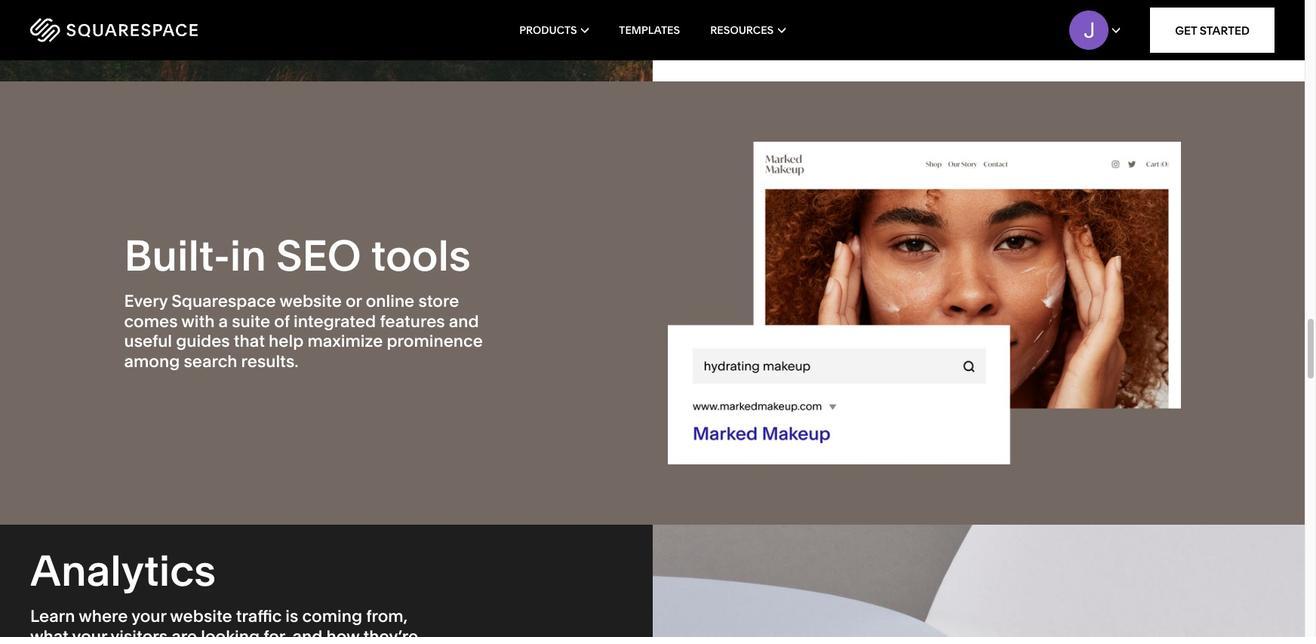 Task type: locate. For each thing, give the bounding box(es) containing it.
and right features
[[449, 311, 479, 332]]

0 horizontal spatial and
[[292, 627, 323, 638]]

create a blog
[[683, 34, 788, 52]]

0 vertical spatial website
[[280, 292, 342, 312]]

1 vertical spatial website
[[170, 607, 232, 627]]

learn
[[30, 607, 75, 627]]

what
[[30, 627, 69, 638]]

squarespace logo image
[[30, 18, 198, 42]]

learn where your website traffic is coming from, what your visitors are looking for, and how they'r
[[30, 607, 419, 638]]

useful
[[124, 331, 172, 352]]

a left blog
[[738, 34, 747, 52]]

resources button
[[710, 0, 785, 60]]

a
[[738, 34, 747, 52], [219, 311, 228, 332]]

are
[[171, 627, 197, 638]]

your right what
[[72, 627, 107, 638]]

and inside every squarespace website or online store comes with a suite of integrated features and useful guides that help maximize prominence among search results.
[[449, 311, 479, 332]]

every
[[124, 292, 168, 312]]

among
[[124, 351, 180, 372]]

your left are
[[131, 607, 166, 627]]

maximize
[[307, 331, 383, 352]]

squarespace
[[171, 292, 276, 312]]

visitors
[[111, 627, 168, 638]]

a right with
[[219, 311, 228, 332]]

squarespace logo link
[[30, 18, 279, 42]]

templates
[[619, 23, 680, 37]]

built-in seo tools
[[124, 230, 471, 282]]

1 horizontal spatial website
[[280, 292, 342, 312]]

your
[[131, 607, 166, 627], [72, 627, 107, 638]]

help
[[269, 331, 304, 352]]

analytics
[[30, 546, 216, 597]]

search
[[184, 351, 237, 372]]

is
[[286, 607, 298, 627]]

and right for,
[[292, 627, 323, 638]]

how
[[326, 627, 360, 638]]

website
[[280, 292, 342, 312], [170, 607, 232, 627]]

create
[[683, 34, 735, 52]]

1 horizontal spatial and
[[449, 311, 479, 332]]

0 horizontal spatial a
[[219, 311, 228, 332]]

1 horizontal spatial a
[[738, 34, 747, 52]]

0 horizontal spatial website
[[170, 607, 232, 627]]

1 vertical spatial and
[[292, 627, 323, 638]]

in
[[230, 230, 266, 282]]

0 vertical spatial a
[[738, 34, 747, 52]]

features
[[380, 311, 445, 332]]

built-
[[124, 230, 230, 282]]

and
[[449, 311, 479, 332], [292, 627, 323, 638]]

0 vertical spatial and
[[449, 311, 479, 332]]

website left the 'traffic'
[[170, 607, 232, 627]]

website left or
[[280, 292, 342, 312]]

1 vertical spatial a
[[219, 311, 228, 332]]

coming
[[302, 607, 362, 627]]

marked makeup website and search bar image
[[668, 142, 1181, 465]]

that
[[234, 331, 265, 352]]



Task type: vqa. For each thing, say whether or not it's contained in the screenshot.
Nature & Animals
no



Task type: describe. For each thing, give the bounding box(es) containing it.
a inside every squarespace website or online store comes with a suite of integrated features and useful guides that help maximize prominence among search results.
[[219, 311, 228, 332]]

website inside learn where your website traffic is coming from, what your visitors are looking for, and how they'r
[[170, 607, 232, 627]]

seo
[[276, 230, 361, 282]]

traffic
[[236, 607, 282, 627]]

integrated
[[294, 311, 376, 332]]

online
[[366, 292, 415, 312]]

products
[[519, 23, 577, 37]]

website inside every squarespace website or online store comes with a suite of integrated features and useful guides that help maximize prominence among search results.
[[280, 292, 342, 312]]

0 horizontal spatial your
[[72, 627, 107, 638]]

get started
[[1175, 23, 1250, 37]]

store
[[418, 292, 459, 312]]

get started link
[[1150, 8, 1275, 53]]

and inside learn where your website traffic is coming from, what your visitors are looking for, and how they'r
[[292, 627, 323, 638]]

suite
[[232, 311, 270, 332]]

get
[[1175, 23, 1197, 37]]

results.
[[241, 351, 298, 372]]

blog
[[750, 34, 788, 52]]

products button
[[519, 0, 589, 60]]

looking
[[201, 627, 260, 638]]

tools
[[371, 230, 471, 282]]

with
[[181, 311, 215, 332]]

of
[[274, 311, 290, 332]]

started
[[1200, 23, 1250, 37]]

where
[[79, 607, 128, 627]]

from,
[[366, 607, 408, 627]]

templates link
[[619, 0, 680, 60]]

resources
[[710, 23, 774, 37]]

for,
[[263, 627, 289, 638]]

guides
[[176, 331, 230, 352]]

prominence
[[387, 331, 483, 352]]

1 horizontal spatial your
[[131, 607, 166, 627]]

or
[[346, 292, 362, 312]]

comes
[[124, 311, 178, 332]]

every squarespace website or online store comes with a suite of integrated features and useful guides that help maximize prominence among search results.
[[124, 292, 483, 372]]



